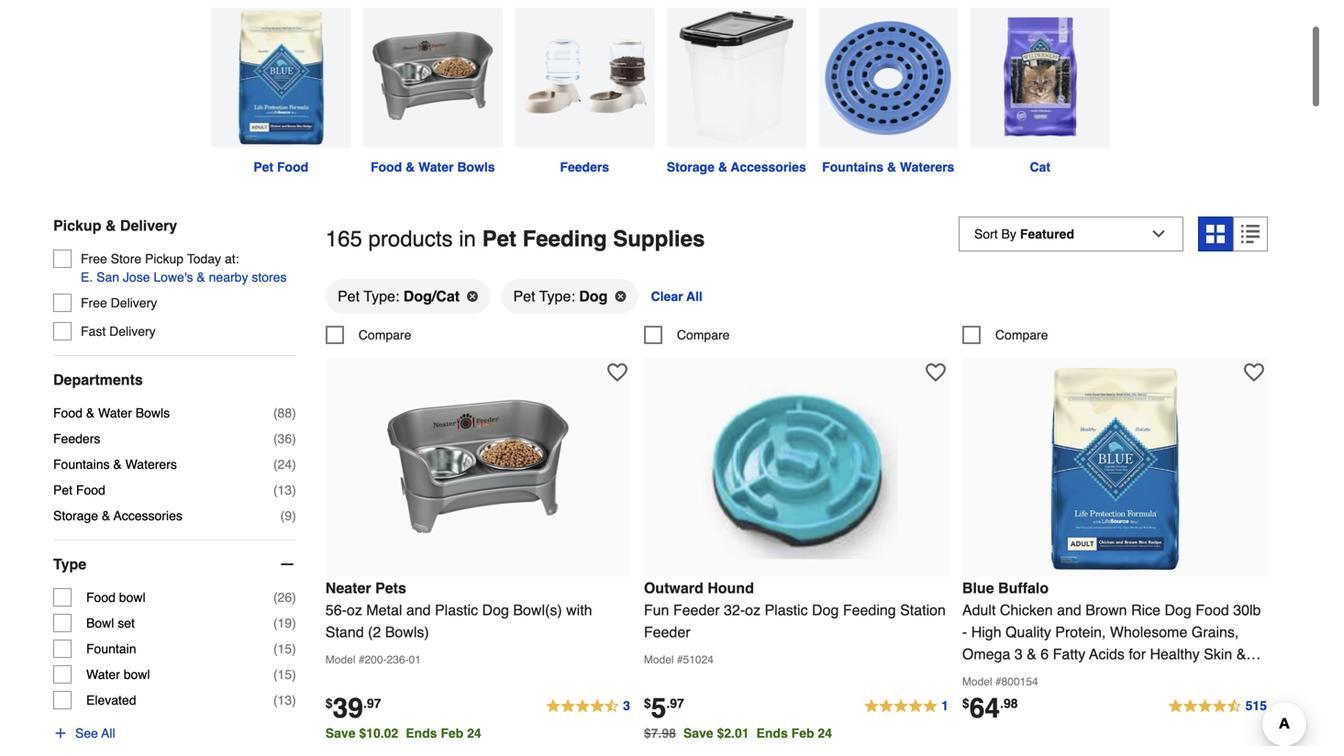Task type: describe. For each thing, give the bounding box(es) containing it.
1 horizontal spatial pet food
[[254, 160, 309, 174]]

with
[[566, 601, 592, 618]]

$7.98
[[644, 726, 676, 741]]

storage & accessories link
[[661, 8, 813, 176]]

5
[[651, 692, 667, 724]]

( for fountain
[[273, 642, 278, 656]]

4.5 stars image for 39
[[545, 696, 631, 718]]

food down departments
[[53, 406, 83, 420]]

$7.98 save $2.01 ends feb 24
[[644, 726, 832, 741]]

store
[[111, 252, 141, 266]]

1 vertical spatial pickup
[[145, 252, 184, 266]]

type: for dog
[[539, 288, 575, 305]]

e. san jose lowe's & nearby stores button
[[81, 268, 287, 286]]

healthy
[[1150, 646, 1200, 663]]

bowl for food bowl
[[119, 590, 146, 605]]

e. san jose lowe's & nearby stores
[[81, 270, 287, 285]]

dog/cat
[[404, 288, 460, 305]]

$ 39 .97
[[326, 692, 381, 724]]

fast delivery
[[81, 324, 156, 339]]

metal
[[366, 601, 402, 618]]

$ 64 .98
[[963, 692, 1018, 724]]

buffalo
[[999, 579, 1049, 596]]

delivery for free delivery
[[111, 296, 157, 310]]

$ for 5
[[644, 696, 651, 711]]

high
[[972, 624, 1002, 641]]

0 vertical spatial feeding
[[523, 226, 607, 252]]

outward
[[644, 579, 704, 596]]

( 88 )
[[273, 406, 296, 420]]

acids
[[1090, 646, 1125, 663]]

.97 for 5
[[667, 696, 684, 711]]

1 vertical spatial storage
[[53, 509, 98, 523]]

and inside blue buffalo adult chicken and brown rice dog food 30lb - high quality protein, wholesome grains, omega 3 & 6 fatty acids for healthy skin & coat model # 800154
[[1057, 601, 1082, 618]]

oz inside the neater pets 56-oz metal and plastic dog bowl(s) with stand (2 bowls)
[[347, 601, 362, 618]]

3 inside blue buffalo adult chicken and brown rice dog food 30lb - high quality protein, wholesome grains, omega 3 & 6 fatty acids for healthy skin & coat model # 800154
[[1015, 646, 1023, 663]]

5014538305 element
[[326, 326, 412, 344]]

( for bowl set
[[273, 616, 278, 631]]

0 vertical spatial delivery
[[120, 217, 177, 234]]

pickup & delivery
[[53, 217, 177, 234]]

stores
[[252, 270, 287, 285]]

skin
[[1204, 646, 1233, 663]]

0 horizontal spatial food & water bowls
[[53, 406, 170, 420]]

1
[[942, 698, 949, 713]]

( for elevated
[[273, 693, 278, 708]]

2 horizontal spatial 24
[[818, 726, 832, 741]]

5014515307 element
[[644, 326, 730, 344]]

1 horizontal spatial feeders
[[560, 160, 609, 174]]

pet food link
[[205, 8, 357, 176]]

fountains inside fountains & waterers link
[[822, 160, 884, 174]]

pet type: dog/cat
[[338, 288, 460, 305]]

bowl set
[[86, 616, 135, 631]]

) for food bowl
[[292, 590, 296, 605]]

( 15 ) for water bowl
[[273, 667, 296, 682]]

blue buffalo adult chicken and brown rice dog food 30lb - high quality protein, wholesome grains, omega 3 & 6 fatty acids for healthy skin & coat model # 800154
[[963, 579, 1261, 688]]

oz inside outward hound fun feeder 32-oz plastic dog feeding station feeder
[[745, 601, 761, 618]]

fatty
[[1053, 646, 1086, 663]]

departments
[[53, 371, 143, 388]]

pets
[[375, 579, 406, 596]]

at:
[[225, 252, 239, 266]]

$ for 39
[[326, 696, 333, 711]]

0 vertical spatial accessories
[[731, 160, 807, 174]]

quality
[[1006, 624, 1052, 641]]

.97 for 39
[[363, 696, 381, 711]]

type
[[53, 556, 86, 573]]

# for stand
[[359, 653, 365, 666]]

outward hound fun feeder 32-oz plastic dog feeding station feeder image
[[696, 368, 898, 570]]

1 vertical spatial feeders
[[53, 431, 100, 446]]

$ 5 .97
[[644, 692, 684, 724]]

save $10.02 ends feb 24
[[326, 726, 482, 741]]

omega
[[963, 646, 1011, 663]]

grains,
[[1192, 624, 1239, 641]]

) for storage & accessories
[[292, 509, 296, 523]]

outward hound fun feeder 32-oz plastic dog feeding station feeder
[[644, 579, 946, 641]]

brown
[[1086, 601, 1128, 618]]

1 button
[[864, 696, 950, 718]]

( 15 ) for fountain
[[273, 642, 296, 656]]

( 36 )
[[273, 431, 296, 446]]

food up type on the left of the page
[[76, 483, 105, 498]]

1 feb from the left
[[441, 726, 464, 741]]

0 vertical spatial feeder
[[674, 601, 720, 618]]

free store pickup today at:
[[81, 252, 239, 266]]

.98
[[1000, 696, 1018, 711]]

delivery for fast delivery
[[109, 324, 156, 339]]

departments element
[[53, 371, 296, 389]]

type: for dog/cat
[[364, 288, 400, 305]]

fun
[[644, 601, 669, 618]]

( for food bowl
[[273, 590, 278, 605]]

close circle filled image for dog
[[615, 291, 626, 302]]

ends feb 24 element for save $2.01
[[757, 726, 840, 741]]

feeders link
[[509, 8, 661, 176]]

set
[[118, 616, 135, 631]]

station
[[900, 601, 946, 618]]

grid view image
[[1207, 225, 1225, 243]]

0 horizontal spatial 24
[[278, 457, 292, 472]]

model # 51024
[[644, 653, 714, 666]]

( 13 ) for elevated
[[273, 693, 296, 708]]

3 inside button
[[623, 698, 630, 713]]

30lb
[[1234, 601, 1261, 618]]

32-
[[724, 601, 745, 618]]

-
[[963, 624, 968, 641]]

plastic for oz
[[765, 601, 808, 618]]

dog for blue buffalo adult chicken and brown rice dog food 30lb - high quality protein, wholesome grains, omega 3 & 6 fatty acids for healthy skin & coat model # 800154
[[1165, 601, 1192, 618]]

rice
[[1132, 601, 1161, 618]]

bowl for water bowl
[[124, 667, 150, 682]]

model # 200-236-01
[[326, 653, 421, 666]]

nearby
[[209, 270, 248, 285]]

food & water bowls image
[[363, 8, 503, 147]]

200-
[[365, 653, 387, 666]]

lowe's
[[154, 270, 193, 285]]

cat
[[1030, 160, 1051, 174]]

) for water bowl
[[292, 667, 296, 682]]

pet right in
[[482, 226, 517, 252]]

0 vertical spatial water
[[419, 160, 454, 174]]

56-
[[326, 601, 347, 618]]

01
[[409, 653, 421, 666]]

free delivery
[[81, 296, 157, 310]]

feeding inside outward hound fun feeder 32-oz plastic dog feeding station feeder
[[843, 601, 896, 618]]

actual price $64.98 element
[[963, 692, 1018, 724]]

1 horizontal spatial storage & accessories
[[667, 160, 807, 174]]

free for free delivery
[[81, 296, 107, 310]]

san
[[96, 270, 119, 285]]

bowls)
[[385, 624, 429, 641]]

0 vertical spatial fountains & waterers
[[822, 160, 955, 174]]

food bowl
[[86, 590, 146, 605]]

13 for pet food
[[278, 483, 292, 498]]

close circle filled image for dog/cat
[[467, 291, 478, 302]]

5005375029 element
[[963, 326, 1049, 344]]

jose
[[123, 270, 150, 285]]

fast
[[81, 324, 106, 339]]

$10.02
[[359, 726, 399, 741]]

515
[[1246, 698, 1267, 713]]

0 horizontal spatial storage & accessories
[[53, 509, 183, 523]]

( for storage & accessories
[[281, 509, 285, 523]]

wholesome
[[1110, 624, 1188, 641]]

1 vertical spatial feeder
[[644, 624, 691, 641]]

1 horizontal spatial bowls
[[457, 160, 495, 174]]

ends feb 24 element for save $10.02
[[406, 726, 489, 741]]

9
[[285, 509, 292, 523]]

$ for 64
[[963, 696, 970, 711]]

savings save $10.02 element
[[326, 726, 489, 741]]

(2
[[368, 624, 381, 641]]

19
[[278, 616, 292, 631]]

dog for neater pets 56-oz metal and plastic dog bowl(s) with stand (2 bowls)
[[482, 601, 509, 618]]

see
[[75, 726, 98, 741]]

1 vertical spatial waterers
[[125, 457, 177, 472]]



Task type: locate. For each thing, give the bounding box(es) containing it.
all inside button
[[687, 289, 703, 304]]

2 and from the left
[[1057, 601, 1082, 618]]

$ inside $ 39 .97
[[326, 696, 333, 711]]

fountains & waterers link
[[813, 8, 965, 176]]

1 horizontal spatial and
[[1057, 601, 1082, 618]]

.97 inside $ 39 .97
[[363, 696, 381, 711]]

2 ends from the left
[[757, 726, 788, 741]]

food & water bowls up products
[[371, 160, 495, 174]]

0 vertical spatial pet food
[[254, 160, 309, 174]]

1 vertical spatial fountains & waterers
[[53, 457, 177, 472]]

88
[[278, 406, 292, 420]]

(
[[273, 406, 278, 420], [273, 431, 278, 446], [273, 457, 278, 472], [273, 483, 278, 498], [281, 509, 285, 523], [273, 590, 278, 605], [273, 616, 278, 631], [273, 642, 278, 656], [273, 667, 278, 682], [273, 693, 278, 708]]

2 save from the left
[[684, 726, 714, 741]]

1 horizontal spatial compare
[[677, 328, 730, 342]]

1 horizontal spatial #
[[677, 653, 683, 666]]

0 horizontal spatial ends
[[406, 726, 437, 741]]

dog inside blue buffalo adult chicken and brown rice dog food 30lb - high quality protein, wholesome grains, omega 3 & 6 fatty acids for healthy skin & coat model # 800154
[[1165, 601, 1192, 618]]

( left 39
[[273, 693, 278, 708]]

$ inside the $ 5 .97
[[644, 696, 651, 711]]

1 ( 15 ) from the top
[[273, 642, 296, 656]]

feeder down fun on the bottom of page
[[644, 624, 691, 641]]

2 horizontal spatial $
[[963, 696, 970, 711]]

water bowl
[[86, 667, 150, 682]]

) for food & water bowls
[[292, 406, 296, 420]]

food & water bowls link
[[357, 8, 509, 176]]

0 horizontal spatial plastic
[[435, 601, 478, 618]]

0 vertical spatial bowl
[[119, 590, 146, 605]]

1 vertical spatial ( 13 )
[[273, 693, 296, 708]]

and up protein,
[[1057, 601, 1082, 618]]

bowls down departments element
[[136, 406, 170, 420]]

pickup up 'lowe's'
[[145, 252, 184, 266]]

4.5 stars image containing 515
[[1168, 696, 1268, 718]]

compare inside the 5005375029 element
[[996, 328, 1049, 342]]

storage up type on the left of the page
[[53, 509, 98, 523]]

type:
[[364, 288, 400, 305], [539, 288, 575, 305]]

.97 up was price $7.98 element
[[667, 696, 684, 711]]

pet down pet food image in the top of the page
[[254, 160, 274, 174]]

2 ( 15 ) from the top
[[273, 667, 296, 682]]

64
[[970, 692, 1000, 724]]

( up ( 19 )
[[273, 590, 278, 605]]

( 24 )
[[273, 457, 296, 472]]

ends right $10.02
[[406, 726, 437, 741]]

model down stand at the bottom left of page
[[326, 653, 356, 666]]

0 vertical spatial free
[[81, 252, 107, 266]]

1 and from the left
[[406, 601, 431, 618]]

0 horizontal spatial all
[[101, 726, 115, 741]]

0 horizontal spatial 4.5 stars image
[[545, 696, 631, 718]]

$ right 1
[[963, 696, 970, 711]]

dog
[[579, 288, 608, 305], [482, 601, 509, 618], [812, 601, 839, 618], [1165, 601, 1192, 618]]

food up 'grains,'
[[1196, 601, 1230, 618]]

ends feb 24 element right $10.02
[[406, 726, 489, 741]]

pet feeding supplies pet type cat image
[[971, 8, 1110, 147]]

( down ( 36 )
[[273, 457, 278, 472]]

1 ( 13 ) from the top
[[273, 483, 296, 498]]

bowl down fountain
[[124, 667, 150, 682]]

( down ( 19 )
[[273, 642, 278, 656]]

.97 up $10.02
[[363, 696, 381, 711]]

2 ) from the top
[[292, 431, 296, 446]]

( down '19'
[[273, 667, 278, 682]]

2 heart outline image from the left
[[1244, 362, 1265, 383]]

) for elevated
[[292, 693, 296, 708]]

dog inside the neater pets 56-oz metal and plastic dog bowl(s) with stand (2 bowls)
[[482, 601, 509, 618]]

4.5 stars image containing 3
[[545, 696, 631, 718]]

water down fountain
[[86, 667, 120, 682]]

2 13 from the top
[[278, 693, 292, 708]]

& inside button
[[197, 270, 205, 285]]

0 horizontal spatial bowls
[[136, 406, 170, 420]]

all for clear all
[[687, 289, 703, 304]]

food & water bowls down departments
[[53, 406, 170, 420]]

#
[[359, 653, 365, 666], [677, 653, 683, 666], [996, 675, 1002, 688]]

1 type: from the left
[[364, 288, 400, 305]]

1 horizontal spatial type:
[[539, 288, 575, 305]]

was price $7.98 element
[[644, 721, 684, 741]]

1 horizontal spatial ends feb 24 element
[[757, 726, 840, 741]]

1 horizontal spatial ends
[[757, 726, 788, 741]]

1 vertical spatial 3
[[623, 698, 630, 713]]

save left $2.01
[[684, 726, 714, 741]]

bowl up 'set'
[[119, 590, 146, 605]]

fountains & waterers image
[[819, 8, 958, 147]]

1 vertical spatial water
[[98, 406, 132, 420]]

see all button
[[53, 724, 115, 743]]

1 oz from the left
[[347, 601, 362, 618]]

food up products
[[371, 160, 402, 174]]

236-
[[387, 653, 409, 666]]

dog right 32- on the bottom
[[812, 601, 839, 618]]

ends
[[406, 726, 437, 741], [757, 726, 788, 741]]

2 vertical spatial water
[[86, 667, 120, 682]]

1 $ from the left
[[326, 696, 333, 711]]

) for fountains & waterers
[[292, 457, 296, 472]]

8 ) from the top
[[292, 642, 296, 656]]

6 ) from the top
[[292, 590, 296, 605]]

( for water bowl
[[273, 667, 278, 682]]

model for fun feeder 32-oz plastic dog feeding station feeder
[[644, 653, 674, 666]]

close circle filled image right dog/cat
[[467, 291, 478, 302]]

1 vertical spatial food & water bowls
[[53, 406, 170, 420]]

1 horizontal spatial feeding
[[843, 601, 896, 618]]

1 horizontal spatial plastic
[[765, 601, 808, 618]]

dog inside outward hound fun feeder 32-oz plastic dog feeding station feeder
[[812, 601, 839, 618]]

ends right $2.01
[[757, 726, 788, 741]]

# for feeder
[[677, 653, 683, 666]]

1 horizontal spatial waterers
[[900, 160, 955, 174]]

$ down the model # 200-236-01
[[326, 696, 333, 711]]

0 vertical spatial ( 13 )
[[273, 483, 296, 498]]

1 plastic from the left
[[435, 601, 478, 618]]

heart outline image
[[926, 362, 946, 383]]

.97
[[363, 696, 381, 711], [667, 696, 684, 711]]

blue buffalo  adult chicken and brown rice dog food 30lb - high quality protein, wholesome grains, omega 3 & 6 fatty acids for healthy skin & coat image
[[1015, 368, 1216, 570]]

# right coat
[[996, 675, 1002, 688]]

all for see all
[[101, 726, 115, 741]]

1 horizontal spatial food & water bowls
[[371, 160, 495, 174]]

1 horizontal spatial 24
[[467, 726, 482, 741]]

compare inside 5014515307 element
[[677, 328, 730, 342]]

free up e.
[[81, 252, 107, 266]]

1 horizontal spatial all
[[687, 289, 703, 304]]

1 horizontal spatial heart outline image
[[1244, 362, 1265, 383]]

( down 26
[[273, 616, 278, 631]]

0 vertical spatial all
[[687, 289, 703, 304]]

0 horizontal spatial pet food
[[53, 483, 105, 498]]

515 button
[[1168, 696, 1268, 718]]

free for free store pickup today at:
[[81, 252, 107, 266]]

model left 51024
[[644, 653, 674, 666]]

( 26 )
[[273, 590, 296, 605]]

# down stand at the bottom left of page
[[359, 653, 365, 666]]

e.
[[81, 270, 93, 285]]

storage up supplies
[[667, 160, 715, 174]]

0 horizontal spatial fountains
[[53, 457, 110, 472]]

compare for the 5005375029 element
[[996, 328, 1049, 342]]

0 horizontal spatial ends feb 24 element
[[406, 726, 489, 741]]

see all
[[75, 726, 115, 741]]

dog left bowl(s)
[[482, 601, 509, 618]]

minus image
[[278, 555, 296, 574]]

pet food down pet food image in the top of the page
[[254, 160, 309, 174]]

( 15 )
[[273, 642, 296, 656], [273, 667, 296, 682]]

( for fountains & waterers
[[273, 457, 278, 472]]

pet up 5014538305 element
[[338, 288, 360, 305]]

1 horizontal spatial feb
[[792, 726, 815, 741]]

13 for elevated
[[278, 693, 292, 708]]

2 horizontal spatial model
[[963, 675, 993, 688]]

1 ends from the left
[[406, 726, 437, 741]]

1 vertical spatial accessories
[[114, 509, 183, 523]]

1 close circle filled image from the left
[[467, 291, 478, 302]]

2 vertical spatial delivery
[[109, 324, 156, 339]]

15 for fountain
[[278, 642, 292, 656]]

plastic for and
[[435, 601, 478, 618]]

0 horizontal spatial feb
[[441, 726, 464, 741]]

1 horizontal spatial oz
[[745, 601, 761, 618]]

13
[[278, 483, 292, 498], [278, 693, 292, 708]]

1 vertical spatial pet food
[[53, 483, 105, 498]]

1 horizontal spatial storage
[[667, 160, 715, 174]]

adult
[[963, 601, 996, 618]]

( 13 )
[[273, 483, 296, 498], [273, 693, 296, 708]]

) for fountain
[[292, 642, 296, 656]]

feeder down outward
[[674, 601, 720, 618]]

( 9 )
[[281, 509, 296, 523]]

bowl
[[119, 590, 146, 605], [124, 667, 150, 682]]

clear all
[[651, 289, 703, 304]]

( up minus icon
[[281, 509, 285, 523]]

0 horizontal spatial 3
[[623, 698, 630, 713]]

1 vertical spatial delivery
[[111, 296, 157, 310]]

storage & accessories
[[667, 160, 807, 174], [53, 509, 183, 523]]

all right clear
[[687, 289, 703, 304]]

accessories
[[731, 160, 807, 174], [114, 509, 183, 523]]

1 horizontal spatial fountains & waterers
[[822, 160, 955, 174]]

plastic right metal
[[435, 601, 478, 618]]

3 left 5
[[623, 698, 630, 713]]

1 vertical spatial ( 15 )
[[273, 667, 296, 682]]

actual price $39.97 element
[[326, 692, 381, 724]]

13 left 39
[[278, 693, 292, 708]]

storage & accessories down storage & accessories image
[[667, 160, 807, 174]]

2 15 from the top
[[278, 667, 292, 682]]

0 horizontal spatial save
[[326, 726, 356, 741]]

hound
[[708, 579, 754, 596]]

2 horizontal spatial compare
[[996, 328, 1049, 342]]

type: down 165 products in pet feeding supplies
[[539, 288, 575, 305]]

actual price $5.97 element
[[644, 692, 684, 724]]

plastic right 32- on the bottom
[[765, 601, 808, 618]]

dog left clear
[[579, 288, 608, 305]]

neater pets 56-oz metal and plastic dog bowl(s) with stand (2 bowls) image
[[378, 368, 579, 570]]

1 13 from the top
[[278, 483, 292, 498]]

) for pet food
[[292, 483, 296, 498]]

and up bowls)
[[406, 601, 431, 618]]

dog for outward hound fun feeder 32-oz plastic dog feeding station feeder
[[812, 601, 839, 618]]

feeders down feeders image
[[560, 160, 609, 174]]

storage & accessories image
[[667, 8, 806, 147]]

1 vertical spatial fountains
[[53, 457, 110, 472]]

0 horizontal spatial close circle filled image
[[467, 291, 478, 302]]

feeders down departments
[[53, 431, 100, 446]]

6
[[1041, 646, 1049, 663]]

supplies
[[613, 226, 705, 252]]

1 horizontal spatial fountains
[[822, 160, 884, 174]]

2 plastic from the left
[[765, 601, 808, 618]]

4.5 stars image left 5
[[545, 696, 631, 718]]

water up products
[[419, 160, 454, 174]]

0 vertical spatial storage & accessories
[[667, 160, 807, 174]]

bowls up in
[[457, 160, 495, 174]]

delivery up free store pickup today at:
[[120, 217, 177, 234]]

pet up type on the left of the page
[[53, 483, 73, 498]]

2 ( 13 ) from the top
[[273, 693, 296, 708]]

1 ) from the top
[[292, 406, 296, 420]]

elevated
[[86, 693, 136, 708]]

heart outline image
[[607, 362, 628, 383], [1244, 362, 1265, 383]]

cat link
[[965, 8, 1116, 176]]

1 vertical spatial storage & accessories
[[53, 509, 183, 523]]

bowls
[[457, 160, 495, 174], [136, 406, 170, 420]]

pet food up type on the left of the page
[[53, 483, 105, 498]]

save down 39
[[326, 726, 356, 741]]

feeding up the pet type: dog
[[523, 226, 607, 252]]

5 stars image
[[864, 696, 950, 718]]

water down departments
[[98, 406, 132, 420]]

close circle filled image left clear
[[615, 291, 626, 302]]

savings save $2.01 element
[[684, 726, 840, 741]]

pet food image
[[211, 8, 351, 147]]

delivery down free delivery
[[109, 324, 156, 339]]

13 down ( 24 )
[[278, 483, 292, 498]]

1 .97 from the left
[[363, 696, 381, 711]]

food up bowl
[[86, 590, 116, 605]]

fountain
[[86, 642, 136, 656]]

0 horizontal spatial pickup
[[53, 217, 101, 234]]

close circle filled image
[[467, 291, 478, 302], [615, 291, 626, 302]]

1 vertical spatial feeding
[[843, 601, 896, 618]]

0 horizontal spatial storage
[[53, 509, 98, 523]]

feb
[[441, 726, 464, 741], [792, 726, 815, 741]]

list view image
[[1242, 225, 1260, 243]]

plastic
[[435, 601, 478, 618], [765, 601, 808, 618]]

pet type: dog
[[513, 288, 608, 305]]

165
[[326, 226, 362, 252]]

1 horizontal spatial accessories
[[731, 160, 807, 174]]

( for feeders
[[273, 431, 278, 446]]

0 vertical spatial feeders
[[560, 160, 609, 174]]

list box
[[326, 278, 1268, 326]]

chicken
[[1000, 601, 1053, 618]]

( 13 ) down ( 24 )
[[273, 483, 296, 498]]

in
[[459, 226, 476, 252]]

0 vertical spatial food & water bowls
[[371, 160, 495, 174]]

0 horizontal spatial feeders
[[53, 431, 100, 446]]

.97 inside the $ 5 .97
[[667, 696, 684, 711]]

food
[[277, 160, 309, 174], [371, 160, 402, 174], [53, 406, 83, 420], [76, 483, 105, 498], [86, 590, 116, 605], [1196, 601, 1230, 618]]

2 ends feb 24 element from the left
[[757, 726, 840, 741]]

( down ( 24 )
[[273, 483, 278, 498]]

all inside 'button'
[[101, 726, 115, 741]]

0 horizontal spatial feeding
[[523, 226, 607, 252]]

# inside blue buffalo adult chicken and brown rice dog food 30lb - high quality protein, wholesome grains, omega 3 & 6 fatty acids for healthy skin & coat model # 800154
[[996, 675, 1002, 688]]

0 horizontal spatial fountains & waterers
[[53, 457, 177, 472]]

1 horizontal spatial .97
[[667, 696, 684, 711]]

and inside the neater pets 56-oz metal and plastic dog bowl(s) with stand (2 bowls)
[[406, 601, 431, 618]]

( for pet food
[[273, 483, 278, 498]]

2 4.5 stars image from the left
[[1168, 696, 1268, 718]]

ends feb 24 element right $2.01
[[757, 726, 840, 741]]

dog right rice
[[1165, 601, 1192, 618]]

# up actual price $5.97 element
[[677, 653, 683, 666]]

26
[[278, 590, 292, 605]]

( down ( 88 ) in the bottom left of the page
[[273, 431, 278, 446]]

0 horizontal spatial model
[[326, 653, 356, 666]]

2 type: from the left
[[539, 288, 575, 305]]

5 ) from the top
[[292, 509, 296, 523]]

0 horizontal spatial waterers
[[125, 457, 177, 472]]

0 horizontal spatial compare
[[359, 328, 412, 342]]

model for 56-oz metal and plastic dog bowl(s) with stand (2 bowls)
[[326, 653, 356, 666]]

pickup up e.
[[53, 217, 101, 234]]

pet down 165 products in pet feeding supplies
[[513, 288, 536, 305]]

food inside blue buffalo adult chicken and brown rice dog food 30lb - high quality protein, wholesome grains, omega 3 & 6 fatty acids for healthy skin & coat model # 800154
[[1196, 601, 1230, 618]]

delivery down "jose"
[[111, 296, 157, 310]]

0 vertical spatial 15
[[278, 642, 292, 656]]

( for food & water bowls
[[273, 406, 278, 420]]

) for feeders
[[292, 431, 296, 446]]

pet food
[[254, 160, 309, 174], [53, 483, 105, 498]]

feb right $2.01
[[792, 726, 815, 741]]

1 horizontal spatial $
[[644, 696, 651, 711]]

0 horizontal spatial oz
[[347, 601, 362, 618]]

0 vertical spatial 3
[[1015, 646, 1023, 663]]

3 $ from the left
[[963, 696, 970, 711]]

( 13 ) for pet food
[[273, 483, 296, 498]]

all right "see" at the bottom left
[[101, 726, 115, 741]]

compare inside 5014538305 element
[[359, 328, 412, 342]]

15 for water bowl
[[278, 667, 292, 682]]

fountains & waterers down fountains & waterers image
[[822, 160, 955, 174]]

plus image
[[53, 726, 68, 741]]

storage & accessories up type on the left of the page
[[53, 509, 183, 523]]

39
[[333, 692, 363, 724]]

0 vertical spatial bowls
[[457, 160, 495, 174]]

water
[[419, 160, 454, 174], [98, 406, 132, 420], [86, 667, 120, 682]]

oz
[[347, 601, 362, 618], [745, 601, 761, 618]]

1 free from the top
[[81, 252, 107, 266]]

for
[[1129, 646, 1146, 663]]

protein,
[[1056, 624, 1106, 641]]

4.5 stars image down skin
[[1168, 696, 1268, 718]]

2 close circle filled image from the left
[[615, 291, 626, 302]]

storage
[[667, 160, 715, 174], [53, 509, 98, 523]]

plastic inside outward hound fun feeder 32-oz plastic dog feeding station feeder
[[765, 601, 808, 618]]

oz down hound
[[745, 601, 761, 618]]

model inside blue buffalo adult chicken and brown rice dog food 30lb - high quality protein, wholesome grains, omega 3 & 6 fatty acids for healthy skin & coat model # 800154
[[963, 675, 993, 688]]

free down e.
[[81, 296, 107, 310]]

1 heart outline image from the left
[[607, 362, 628, 383]]

type button
[[53, 541, 296, 588]]

10 ) from the top
[[292, 693, 296, 708]]

feeding left station
[[843, 601, 896, 618]]

ends feb 24 element
[[406, 726, 489, 741], [757, 726, 840, 741]]

type: up 5014538305 element
[[364, 288, 400, 305]]

0 horizontal spatial and
[[406, 601, 431, 618]]

1 15 from the top
[[278, 642, 292, 656]]

2 .97 from the left
[[667, 696, 684, 711]]

$2.01
[[717, 726, 749, 741]]

$ up was price $7.98 element
[[644, 696, 651, 711]]

1 vertical spatial bowls
[[136, 406, 170, 420]]

( up the 36
[[273, 406, 278, 420]]

2 $ from the left
[[644, 696, 651, 711]]

800154
[[1002, 675, 1039, 688]]

2 compare from the left
[[677, 328, 730, 342]]

feeders image
[[515, 8, 655, 147]]

0 vertical spatial pickup
[[53, 217, 101, 234]]

1 horizontal spatial 4.5 stars image
[[1168, 696, 1268, 718]]

list box containing pet type:
[[326, 278, 1268, 326]]

3 compare from the left
[[996, 328, 1049, 342]]

7 ) from the top
[[292, 616, 296, 631]]

9 ) from the top
[[292, 667, 296, 682]]

fountains & waterers down departments
[[53, 457, 177, 472]]

bowl(s)
[[513, 601, 562, 618]]

feb right $10.02
[[441, 726, 464, 741]]

0 horizontal spatial $
[[326, 696, 333, 711]]

model
[[326, 653, 356, 666], [644, 653, 674, 666], [963, 675, 993, 688]]

0 vertical spatial 13
[[278, 483, 292, 498]]

165 products in pet feeding supplies
[[326, 226, 705, 252]]

food down pet food image in the top of the page
[[277, 160, 309, 174]]

1 compare from the left
[[359, 328, 412, 342]]

0 vertical spatial waterers
[[900, 160, 955, 174]]

fountains & waterers
[[822, 160, 955, 174], [53, 457, 177, 472]]

) for bowl set
[[292, 616, 296, 631]]

0 horizontal spatial accessories
[[114, 509, 183, 523]]

2 free from the top
[[81, 296, 107, 310]]

2 feb from the left
[[792, 726, 815, 741]]

2 oz from the left
[[745, 601, 761, 618]]

model up 64
[[963, 675, 993, 688]]

coat
[[963, 668, 994, 685]]

1 horizontal spatial model
[[644, 653, 674, 666]]

3 down quality
[[1015, 646, 1023, 663]]

plastic inside the neater pets 56-oz metal and plastic dog bowl(s) with stand (2 bowls)
[[435, 601, 478, 618]]

save
[[326, 726, 356, 741], [684, 726, 714, 741]]

4.5 stars image
[[545, 696, 631, 718], [1168, 696, 1268, 718]]

compare for 5014515307 element
[[677, 328, 730, 342]]

1 save from the left
[[326, 726, 356, 741]]

neater pets 56-oz metal and plastic dog bowl(s) with stand (2 bowls)
[[326, 579, 592, 641]]

$ inside $ 64 .98
[[963, 696, 970, 711]]

1 horizontal spatial 3
[[1015, 646, 1023, 663]]

15
[[278, 642, 292, 656], [278, 667, 292, 682]]

1 vertical spatial 15
[[278, 667, 292, 682]]

3 ) from the top
[[292, 457, 296, 472]]

$
[[326, 696, 333, 711], [644, 696, 651, 711], [963, 696, 970, 711]]

4.5 stars image for 64
[[1168, 696, 1268, 718]]

1 4.5 stars image from the left
[[545, 696, 631, 718]]

0 horizontal spatial #
[[359, 653, 365, 666]]

1 vertical spatial 13
[[278, 693, 292, 708]]

( 13 ) left 39
[[273, 693, 296, 708]]

3
[[1015, 646, 1023, 663], [623, 698, 630, 713]]

stand
[[326, 624, 364, 641]]

compare
[[359, 328, 412, 342], [677, 328, 730, 342], [996, 328, 1049, 342]]

4 ) from the top
[[292, 483, 296, 498]]

compare for 5014538305 element
[[359, 328, 412, 342]]

51024
[[683, 653, 714, 666]]

0 vertical spatial ( 15 )
[[273, 642, 296, 656]]

1 ends feb 24 element from the left
[[406, 726, 489, 741]]

( 19 )
[[273, 616, 296, 631]]

oz down neater
[[347, 601, 362, 618]]



Task type: vqa. For each thing, say whether or not it's contained in the screenshot.
2nd the "compare" from the right
yes



